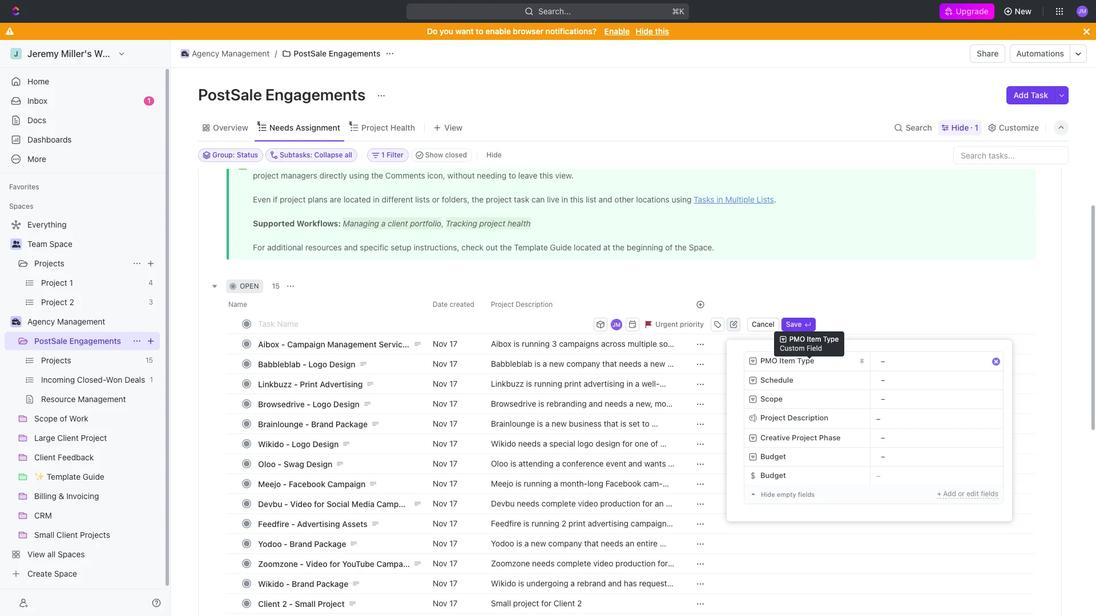 Task type: describe. For each thing, give the bounding box(es) containing it.
- for aibox - campaign management services
[[281, 339, 285, 349]]

client inside button
[[554, 599, 575, 609]]

1 vertical spatial postsale engagements
[[198, 85, 369, 104]]

advertising inside feedfire - advertising assets link
[[297, 519, 340, 529]]

schedule
[[761, 376, 793, 385]]

management inside sidebar navigation
[[57, 317, 105, 327]]

home
[[27, 77, 49, 86]]

is for browsedrive
[[538, 399, 544, 409]]

projects link
[[34, 255, 128, 273]]

project health link
[[359, 120, 415, 136]]

enable
[[604, 26, 630, 36]]

package for brainlounge - brand package
[[336, 419, 368, 429]]

remove field value image
[[993, 359, 999, 365]]

spaces
[[9, 202, 33, 211]]

brainlounge - brand package link
[[255, 416, 424, 433]]

1 – button from the top
[[871, 352, 1003, 371]]

edit
[[967, 490, 979, 498]]

– for schedule
[[881, 376, 885, 385]]

cancel
[[752, 320, 775, 329]]

project health
[[361, 122, 415, 132]]

project description
[[761, 413, 829, 423]]

zoomzone for zoomzone needs complete video production for a youtube campaign to increase brand awareness.
[[491, 559, 530, 569]]

custom field
[[780, 344, 822, 353]]

- inside client 2 - small project link
[[289, 599, 293, 609]]

sidebar navigation
[[0, 40, 171, 617]]

dashboards
[[27, 135, 72, 144]]

2 budget from the top
[[761, 471, 786, 480]]

– for budget
[[881, 452, 885, 461]]

add inside button
[[1014, 90, 1029, 100]]

docs
[[27, 115, 46, 125]]

0 vertical spatial pmo item type
[[790, 335, 839, 344]]

0 vertical spatial postsale
[[294, 49, 327, 58]]

browsedrive is rebranding and needs a new, mod ern logo. button
[[484, 394, 682, 419]]

design for oloo - swag design
[[306, 459, 333, 469]]

linkbuzz - print advertising link
[[255, 376, 424, 393]]

upgrade link
[[940, 3, 994, 19]]

/
[[275, 49, 277, 58]]

- for zoomzone - video for youtube campaign
[[300, 559, 304, 569]]

want
[[455, 26, 474, 36]]

devbu - video for social media campaign link
[[255, 496, 424, 512]]

video for increase
[[593, 559, 613, 569]]

print inside linkbuzz is running print advertising in a well- known magazine and needs content creation.
[[564, 379, 582, 389]]

aibox - campaign management services
[[258, 339, 411, 349]]

in
[[627, 379, 633, 389]]

zoomzone - video for youtube campaign
[[258, 559, 415, 569]]

15
[[272, 282, 280, 291]]

zoomzone needs complete video production for a youtube campaign to increase brand awareness. button
[[484, 554, 682, 579]]

small project for client 2
[[491, 599, 582, 609]]

rebranding
[[547, 399, 587, 409]]

pmo inside custom fields element
[[761, 356, 778, 366]]

hide empty fields
[[761, 491, 815, 498]]

a inside zoomzone needs complete video production for a youtube campaign to increase brand awareness.
[[670, 559, 675, 569]]

needs inside 'wikido needs a special logo design for one of their sub-brands.'
[[518, 439, 541, 449]]

0 horizontal spatial client
[[258, 599, 280, 609]]

needs
[[269, 122, 294, 132]]

1 horizontal spatial agency management link
[[178, 47, 273, 61]]

upcoming
[[491, 509, 528, 519]]

babbleblab - logo design link
[[255, 356, 424, 373]]

wikido for wikido needs a special logo design for one of their sub-brands.
[[491, 439, 516, 449]]

ern
[[491, 409, 503, 419]]

yodoo - brand package
[[258, 539, 346, 549]]

brainlounge
[[258, 419, 303, 429]]

add task
[[1014, 90, 1048, 100]]

aibox
[[258, 339, 279, 349]]

assets
[[342, 519, 368, 529]]

services
[[379, 339, 411, 349]]

hide 1
[[952, 122, 979, 132]]

1 inside sidebar navigation
[[147, 96, 151, 105]]

postsale engagements inside tree
[[34, 336, 121, 346]]

team
[[27, 239, 47, 249]]

customize button
[[984, 120, 1043, 136]]

postsale inside tree
[[34, 336, 67, 346]]

tree inside sidebar navigation
[[5, 216, 160, 584]]

well-
[[642, 379, 660, 389]]

media
[[352, 499, 375, 509]]

0 horizontal spatial 2
[[282, 599, 287, 609]]

custom fields element
[[744, 352, 1004, 505]]

phase
[[819, 433, 841, 442]]

small project for client 2 button
[[484, 594, 682, 614]]

1 vertical spatial 1
[[975, 122, 979, 132]]

print inside feedfire is running 2 print advertising campaigns and needs creation of the assets.
[[569, 519, 586, 529]]

or
[[958, 490, 965, 498]]

creation
[[532, 529, 562, 539]]

save
[[786, 320, 802, 329]]

0 vertical spatial management
[[222, 49, 270, 58]]

known
[[491, 389, 515, 399]]

of inside 'wikido needs a special logo design for one of their sub-brands.'
[[651, 439, 658, 449]]

brand for brainlounge
[[311, 419, 334, 429]]

team space
[[27, 239, 72, 249]]

Set value for Budget Custom Field text field
[[871, 467, 1003, 485]]

yodoo is a new company that needs an entire brand package including logo design.
[[491, 539, 660, 559]]

oloo - swag design
[[258, 459, 333, 469]]

and inside linkbuzz is running print advertising in a well- known magazine and needs content creation.
[[555, 389, 569, 399]]

brand for wikido
[[292, 579, 314, 589]]

1 horizontal spatial fields
[[981, 490, 999, 498]]

logo for browsedrive
[[313, 399, 331, 409]]

notifications?
[[546, 26, 597, 36]]

wikido for wikido - logo design
[[258, 439, 284, 449]]

package for yodoo - brand package
[[314, 539, 346, 549]]

creative
[[761, 433, 790, 442]]

yodoo for yodoo - brand package
[[258, 539, 282, 549]]

meejo - facebook campaign
[[258, 479, 366, 489]]

projects
[[34, 259, 64, 268]]

agency inside tree
[[27, 317, 55, 327]]

design for babbleblab - logo design
[[329, 359, 355, 369]]

0 vertical spatial pmo
[[790, 335, 805, 344]]

– button for scope
[[871, 391, 1003, 409]]

inbox
[[27, 96, 47, 106]]

for inside 'link'
[[314, 499, 325, 509]]

print
[[300, 379, 318, 389]]

1 horizontal spatial postsale
[[198, 85, 262, 104]]

entire
[[637, 539, 658, 549]]

browsedrive for browsedrive is rebranding and needs a new, mod ern logo.
[[491, 399, 536, 409]]

youtube inside zoomzone needs complete video production for a youtube campaign to increase brand awareness.
[[491, 569, 522, 579]]

design for browsedrive - logo design
[[333, 399, 360, 409]]

a inside 'yodoo is a new company that needs an entire brand package including logo design.'
[[525, 539, 529, 549]]

share
[[977, 49, 999, 58]]

package for wikido - brand package
[[316, 579, 348, 589]]

devbu - video for social media campaign
[[258, 499, 415, 509]]

for inside devbu needs complete video production for an upcoming social media campaign.
[[643, 499, 653, 509]]

- for devbu - video for social media campaign
[[284, 499, 288, 509]]

automations button
[[1011, 45, 1070, 62]]

linkbuzz - print advertising
[[258, 379, 363, 389]]

small inside small project for client 2 button
[[491, 599, 511, 609]]

to inside zoomzone needs complete video production for a youtube campaign to increase brand awareness.
[[563, 569, 570, 579]]

0 vertical spatial type
[[823, 335, 839, 344]]

– button for schedule
[[871, 372, 1003, 390]]

devbu for devbu - video for social media campaign
[[258, 499, 282, 509]]

project down description at the right of the page
[[792, 433, 817, 442]]

company
[[548, 539, 582, 549]]

wikido - logo design link
[[255, 436, 424, 452]]

– button for creative project phase
[[871, 429, 1003, 448]]

for down yodoo - brand package link
[[330, 559, 340, 569]]

1 horizontal spatial postsale engagements link
[[279, 47, 383, 61]]

assignment
[[296, 122, 340, 132]]

a inside linkbuzz is running print advertising in a well- known magazine and needs content creation.
[[635, 379, 640, 389]]

logo inside 'yodoo is a new company that needs an entire brand package including logo design.'
[[584, 549, 600, 559]]

feedfire for feedfire is running 2 print advertising campaigns and needs creation of the assets.
[[491, 519, 521, 529]]

small inside client 2 - small project link
[[295, 599, 316, 609]]

new
[[1015, 6, 1032, 16]]

sub-
[[510, 449, 527, 459]]

0 horizontal spatial fields
[[798, 491, 815, 498]]

creative project phase
[[761, 433, 841, 442]]

user group image
[[12, 241, 20, 248]]

0 vertical spatial agency
[[192, 49, 219, 58]]

complete for media
[[542, 499, 576, 509]]

– for creative project phase
[[881, 433, 885, 443]]

a inside browsedrive is rebranding and needs a new, mod ern logo.
[[629, 399, 634, 409]]

running for magazine
[[534, 379, 562, 389]]

automations
[[1017, 49, 1064, 58]]

babbleblab
[[258, 359, 301, 369]]

media
[[553, 509, 576, 519]]

mod
[[655, 399, 675, 409]]

0 vertical spatial item
[[807, 335, 821, 344]]

wikido - logo design
[[258, 439, 339, 449]]

0 horizontal spatial postsale engagements link
[[34, 332, 128, 351]]

+
[[937, 490, 941, 498]]

a inside 'wikido needs a special logo design for one of their sub-brands.'
[[543, 439, 547, 449]]



Task type: locate. For each thing, give the bounding box(es) containing it.
save button
[[782, 318, 816, 331]]

hide for hide
[[486, 151, 502, 159]]

1 vertical spatial print
[[569, 519, 586, 529]]

- left print
[[294, 379, 298, 389]]

creation.
[[626, 389, 658, 399]]

1 vertical spatial pmo item type
[[761, 356, 815, 366]]

meejo
[[258, 479, 281, 489]]

running inside linkbuzz is running print advertising in a well- known magazine and needs content creation.
[[534, 379, 562, 389]]

- right aibox
[[281, 339, 285, 349]]

0 vertical spatial video
[[578, 499, 598, 509]]

pmo up custom field
[[790, 335, 805, 344]]

fields right edit
[[981, 490, 999, 498]]

linkbuzz for linkbuzz - print advertising
[[258, 379, 292, 389]]

0 horizontal spatial postsale
[[34, 336, 67, 346]]

upgrade
[[956, 6, 989, 16]]

0 horizontal spatial brand
[[491, 549, 513, 559]]

is inside browsedrive is rebranding and needs a new, mod ern logo.
[[538, 399, 544, 409]]

design up brainlounge - brand package link
[[333, 399, 360, 409]]

agency
[[192, 49, 219, 58], [27, 317, 55, 327]]

0 vertical spatial logo
[[309, 359, 327, 369]]

- inside wikido - logo design link
[[286, 439, 290, 449]]

brand inside 'yodoo is a new company that needs an entire brand package including logo design.'
[[491, 549, 513, 559]]

- inside meejo - facebook campaign link
[[283, 479, 287, 489]]

the
[[573, 529, 585, 539]]

0 vertical spatial postsale engagements link
[[279, 47, 383, 61]]

business time image inside tree
[[12, 319, 20, 325]]

browsedrive up brainlounge
[[258, 399, 305, 409]]

for left social
[[314, 499, 325, 509]]

package
[[336, 419, 368, 429], [314, 539, 346, 549], [316, 579, 348, 589]]

advertising inside linkbuzz - print advertising link
[[320, 379, 363, 389]]

yodoo inside yodoo - brand package link
[[258, 539, 282, 549]]

1 vertical spatial postsale
[[198, 85, 262, 104]]

including
[[548, 549, 582, 559]]

video inside devbu needs complete video production for an upcoming social media campaign.
[[578, 499, 598, 509]]

1 vertical spatial package
[[314, 539, 346, 549]]

feedfire up yodoo - brand package
[[258, 519, 289, 529]]

1 horizontal spatial agency
[[192, 49, 219, 58]]

brand for yodoo
[[290, 539, 312, 549]]

small down "wikido - brand package"
[[295, 599, 316, 609]]

business time image inside 'agency management' link
[[181, 51, 189, 57]]

1 vertical spatial postsale engagements link
[[34, 332, 128, 351]]

Task Name text field
[[258, 315, 592, 333]]

1 horizontal spatial item
[[807, 335, 821, 344]]

a up package on the bottom
[[525, 539, 529, 549]]

5 – button from the top
[[871, 448, 1003, 466]]

production inside zoomzone needs complete video production for a youtube campaign to increase brand awareness.
[[616, 559, 656, 569]]

an left entire
[[626, 539, 635, 549]]

1 vertical spatial add
[[943, 490, 956, 498]]

production up campaign.
[[600, 499, 640, 509]]

- down "wikido - brand package"
[[289, 599, 293, 609]]

client down the campaign
[[554, 599, 575, 609]]

team space link
[[27, 235, 158, 254]]

- down feedfire - advertising assets
[[284, 539, 288, 549]]

that
[[584, 539, 599, 549]]

add right + on the bottom right of the page
[[943, 490, 956, 498]]

1 vertical spatial of
[[564, 529, 571, 539]]

-
[[281, 339, 285, 349], [303, 359, 306, 369], [294, 379, 298, 389], [307, 399, 311, 409], [305, 419, 309, 429], [286, 439, 290, 449], [278, 459, 282, 469], [283, 479, 287, 489], [284, 499, 288, 509], [291, 519, 295, 529], [284, 539, 288, 549], [300, 559, 304, 569], [286, 579, 290, 589], [289, 599, 293, 609]]

pmo item type
[[790, 335, 839, 344], [761, 356, 815, 366]]

2 – button from the top
[[871, 372, 1003, 390]]

description
[[788, 413, 829, 423]]

item down "custom"
[[780, 356, 795, 366]]

- inside babbleblab - logo design link
[[303, 359, 306, 369]]

wikido needs a special logo design for one of their sub-brands. button
[[484, 434, 682, 459]]

yodoo - brand package link
[[255, 536, 424, 552]]

video inside the zoomzone - video for youtube campaign link
[[306, 559, 327, 569]]

running up creation
[[532, 519, 560, 529]]

devbu down meejo
[[258, 499, 282, 509]]

content
[[595, 389, 624, 399]]

is for linkbuzz
[[526, 379, 532, 389]]

0 vertical spatial to
[[476, 26, 484, 36]]

business time image
[[181, 51, 189, 57], [12, 319, 20, 325]]

devbu inside devbu needs complete video production for an upcoming social media campaign.
[[491, 499, 515, 509]]

0 horizontal spatial to
[[476, 26, 484, 36]]

2 down "wikido - brand package"
[[282, 599, 287, 609]]

2 horizontal spatial and
[[589, 399, 603, 409]]

1 horizontal spatial zoomzone
[[491, 559, 530, 569]]

field
[[807, 344, 822, 353]]

0 horizontal spatial type
[[797, 356, 815, 366]]

4 – button from the top
[[871, 429, 1003, 448]]

is left the rebranding
[[538, 399, 544, 409]]

- for oloo - swag design
[[278, 459, 282, 469]]

1 vertical spatial to
[[563, 569, 570, 579]]

- for wikido - brand package
[[286, 579, 290, 589]]

package
[[515, 549, 546, 559]]

customize
[[999, 122, 1039, 132]]

is left social
[[523, 519, 529, 529]]

devbu for devbu needs complete video production for an upcoming social media campaign.
[[491, 499, 515, 509]]

youtube down package on the bottom
[[491, 569, 522, 579]]

1 horizontal spatial feedfire
[[491, 519, 521, 529]]

brand
[[311, 419, 334, 429], [290, 539, 312, 549], [292, 579, 314, 589]]

video up increase
[[593, 559, 613, 569]]

- inside aibox - campaign management services link
[[281, 339, 285, 349]]

0 horizontal spatial item
[[780, 356, 795, 366]]

- inside yodoo - brand package link
[[284, 539, 288, 549]]

new
[[531, 539, 546, 549]]

brand up client 2 - small project
[[292, 579, 314, 589]]

campaign inside 'link'
[[377, 499, 415, 509]]

hide for hide empty fields
[[761, 491, 775, 498]]

2 vertical spatial logo
[[292, 439, 311, 449]]

advertising
[[584, 379, 624, 389], [588, 519, 629, 529]]

feedfire is running 2 print advertising campaigns and needs creation of the assets. button
[[484, 514, 682, 539]]

yodoo down feedfire - advertising assets
[[258, 539, 282, 549]]

wikido needs a special logo design for one of their sub-brands.
[[491, 439, 660, 459]]

- inside feedfire - advertising assets link
[[291, 519, 295, 529]]

production for campaign.
[[600, 499, 640, 509]]

is for feedfire
[[523, 519, 529, 529]]

new button
[[999, 2, 1039, 21]]

complete up increase
[[557, 559, 591, 569]]

tree
[[5, 216, 160, 584]]

linkbuzz inside linkbuzz is running print advertising in a well- known magazine and needs content creation.
[[491, 379, 524, 389]]

budget down creative
[[761, 452, 786, 461]]

pmo item type up field in the bottom of the page
[[790, 335, 839, 344]]

for left one
[[622, 439, 633, 449]]

a left new,
[[629, 399, 634, 409]]

0 horizontal spatial yodoo
[[258, 539, 282, 549]]

brand down browsedrive - logo design
[[311, 419, 334, 429]]

browsedrive up logo.
[[491, 399, 536, 409]]

an
[[655, 499, 664, 509], [626, 539, 635, 549]]

is inside linkbuzz is running print advertising in a well- known magazine and needs content creation.
[[526, 379, 532, 389]]

yodoo inside 'yodoo is a new company that needs an entire brand package including logo design.'
[[491, 539, 514, 549]]

yodoo for yodoo is a new company that needs an entire brand package including logo design.
[[491, 539, 514, 549]]

brand
[[491, 549, 513, 559], [605, 569, 627, 579]]

zoomzone needs complete video production for a youtube campaign to increase brand awareness.
[[491, 559, 677, 579]]

linkbuzz down "babbleblab"
[[258, 379, 292, 389]]

logo up linkbuzz - print advertising
[[309, 359, 327, 369]]

and inside feedfire is running 2 print advertising campaigns and needs creation of the assets.
[[491, 529, 505, 539]]

pmo item type down "custom"
[[761, 356, 815, 366]]

hide inside custom fields element
[[761, 491, 775, 498]]

is up package on the bottom
[[516, 539, 522, 549]]

0 vertical spatial package
[[336, 419, 368, 429]]

design
[[329, 359, 355, 369], [333, 399, 360, 409], [313, 439, 339, 449], [306, 459, 333, 469]]

brand left package on the bottom
[[491, 549, 513, 559]]

yodoo down upcoming
[[491, 539, 514, 549]]

feedfire inside feedfire is running 2 print advertising campaigns and needs creation of the assets.
[[491, 519, 521, 529]]

needs inside zoomzone needs complete video production for a youtube campaign to increase brand awareness.
[[532, 559, 555, 569]]

1 budget from the top
[[761, 452, 786, 461]]

package down the browsedrive - logo design link
[[336, 419, 368, 429]]

enable
[[486, 26, 511, 36]]

1 vertical spatial an
[[626, 539, 635, 549]]

– button
[[871, 352, 1003, 371], [871, 372, 1003, 390], [871, 391, 1003, 409], [871, 429, 1003, 448], [871, 448, 1003, 466]]

- up client 2 - small project
[[286, 579, 290, 589]]

0 vertical spatial brand
[[491, 549, 513, 559]]

of left "the"
[[564, 529, 571, 539]]

special
[[549, 439, 575, 449]]

logo up oloo - swag design
[[292, 439, 311, 449]]

brand inside zoomzone needs complete video production for a youtube campaign to increase brand awareness.
[[605, 569, 627, 579]]

2 horizontal spatial postsale
[[294, 49, 327, 58]]

2 up 'company'
[[562, 519, 566, 529]]

1 vertical spatial item
[[780, 356, 795, 366]]

1 vertical spatial management
[[57, 317, 105, 327]]

video inside devbu - video for social media campaign 'link'
[[290, 499, 312, 509]]

1 horizontal spatial 1
[[975, 122, 979, 132]]

– inside button
[[876, 414, 881, 423]]

client down "wikido - brand package"
[[258, 599, 280, 609]]

their
[[491, 449, 508, 459]]

1 vertical spatial agency management link
[[27, 313, 158, 331]]

project left health on the left of the page
[[361, 122, 388, 132]]

1 horizontal spatial add
[[1014, 90, 1029, 100]]

- for browsedrive - logo design
[[307, 399, 311, 409]]

design up meejo - facebook campaign
[[306, 459, 333, 469]]

logo down the that
[[584, 549, 600, 559]]

feedfire - advertising assets
[[258, 519, 368, 529]]

zoomzone for zoomzone - video for youtube campaign
[[258, 559, 298, 569]]

design down "brainlounge - brand package"
[[313, 439, 339, 449]]

0 horizontal spatial agency management link
[[27, 313, 158, 331]]

item
[[807, 335, 821, 344], [780, 356, 795, 366]]

type inside custom fields element
[[797, 356, 815, 366]]

engagements
[[329, 49, 380, 58], [265, 85, 366, 104], [69, 336, 121, 346]]

wikido up client 2 - small project
[[258, 579, 284, 589]]

logo for wikido
[[292, 439, 311, 449]]

2 vertical spatial management
[[327, 339, 377, 349]]

1 horizontal spatial type
[[823, 335, 839, 344]]

1 horizontal spatial and
[[555, 389, 569, 399]]

1 vertical spatial brand
[[605, 569, 627, 579]]

project
[[513, 599, 539, 609]]

Search tasks... text field
[[954, 147, 1068, 164]]

is up magazine
[[526, 379, 532, 389]]

linkbuzz is running print advertising in a well- known magazine and needs content creation.
[[491, 379, 660, 399]]

video down 'facebook' on the bottom
[[290, 499, 312, 509]]

item up field in the bottom of the page
[[807, 335, 821, 344]]

0 vertical spatial advertising
[[320, 379, 363, 389]]

0 horizontal spatial add
[[943, 490, 956, 498]]

1 horizontal spatial youtube
[[491, 569, 522, 579]]

for inside 'wikido needs a special logo design for one of their sub-brands.'
[[622, 439, 633, 449]]

dashboards link
[[5, 131, 160, 149]]

0 vertical spatial agency management
[[192, 49, 270, 58]]

1 vertical spatial video
[[593, 559, 613, 569]]

project down wikido - brand package link
[[318, 599, 345, 609]]

search
[[906, 122, 932, 132]]

2 inside feedfire is running 2 print advertising campaigns and needs creation of the assets.
[[562, 519, 566, 529]]

for up campaigns
[[643, 499, 653, 509]]

engagements inside tree
[[69, 336, 121, 346]]

0 vertical spatial 1
[[147, 96, 151, 105]]

logo inside 'wikido needs a special logo design for one of their sub-brands.'
[[578, 439, 594, 449]]

- down meejo - facebook campaign
[[284, 499, 288, 509]]

zoomzone inside zoomzone needs complete video production for a youtube campaign to increase brand awareness.
[[491, 559, 530, 569]]

- up print
[[303, 359, 306, 369]]

0 vertical spatial budget
[[761, 452, 786, 461]]

- inside brainlounge - brand package link
[[305, 419, 309, 429]]

logo left design
[[578, 439, 594, 449]]

of
[[651, 439, 658, 449], [564, 529, 571, 539]]

1 vertical spatial complete
[[557, 559, 591, 569]]

needs inside browsedrive is rebranding and needs a new, mod ern logo.
[[605, 399, 627, 409]]

do
[[427, 26, 438, 36]]

needs assignment
[[269, 122, 340, 132]]

package down zoomzone - video for youtube campaign
[[316, 579, 348, 589]]

linkbuzz up the "known"
[[491, 379, 524, 389]]

1 vertical spatial advertising
[[297, 519, 340, 529]]

running for creation
[[532, 519, 560, 529]]

2 down increase
[[577, 599, 582, 609]]

project inside client 2 - small project link
[[318, 599, 345, 609]]

pmo up schedule
[[761, 356, 778, 366]]

a
[[635, 379, 640, 389], [629, 399, 634, 409], [543, 439, 547, 449], [525, 539, 529, 549], [670, 559, 675, 569]]

agency management inside sidebar navigation
[[27, 317, 105, 327]]

brainlounge - brand package
[[258, 419, 368, 429]]

2
[[562, 519, 566, 529], [577, 599, 582, 609], [282, 599, 287, 609]]

0 horizontal spatial devbu
[[258, 499, 282, 509]]

small left project
[[491, 599, 511, 609]]

magazine
[[517, 389, 553, 399]]

is inside feedfire is running 2 print advertising campaigns and needs creation of the assets.
[[523, 519, 529, 529]]

wikido up their
[[491, 439, 516, 449]]

- for babbleblab - logo design
[[303, 359, 306, 369]]

hide inside "button"
[[486, 151, 502, 159]]

add left task
[[1014, 90, 1029, 100]]

zoomzone
[[491, 559, 530, 569], [258, 559, 298, 569]]

a up awareness.
[[670, 559, 675, 569]]

- inside devbu - video for social media campaign 'link'
[[284, 499, 288, 509]]

- up yodoo - brand package
[[291, 519, 295, 529]]

0 horizontal spatial agency management
[[27, 317, 105, 327]]

for up awareness.
[[658, 559, 668, 569]]

- for yodoo - brand package
[[284, 539, 288, 549]]

facebook
[[289, 479, 325, 489]]

- for brainlounge - brand package
[[305, 419, 309, 429]]

0 horizontal spatial an
[[626, 539, 635, 549]]

+ add or edit fields
[[937, 490, 999, 498]]

overview
[[213, 122, 248, 132]]

- for linkbuzz - print advertising
[[294, 379, 298, 389]]

1 vertical spatial type
[[797, 356, 815, 366]]

space
[[49, 239, 72, 249]]

1 vertical spatial logo
[[584, 549, 600, 559]]

- down yodoo - brand package
[[300, 559, 304, 569]]

advertising up the content
[[584, 379, 624, 389]]

1 horizontal spatial business time image
[[181, 51, 189, 57]]

oloo
[[258, 459, 276, 469]]

1 vertical spatial video
[[306, 559, 327, 569]]

1 horizontal spatial pmo
[[790, 335, 805, 344]]

2 vertical spatial engagements
[[69, 336, 121, 346]]

is
[[526, 379, 532, 389], [538, 399, 544, 409], [523, 519, 529, 529], [516, 539, 522, 549]]

brand down design. at the right bottom of page
[[605, 569, 627, 579]]

1 vertical spatial budget
[[761, 471, 786, 480]]

an up campaigns
[[655, 499, 664, 509]]

0 vertical spatial add
[[1014, 90, 1029, 100]]

– for project description
[[876, 414, 881, 423]]

1 horizontal spatial to
[[563, 569, 570, 579]]

postsale
[[294, 49, 327, 58], [198, 85, 262, 104], [34, 336, 67, 346]]

new,
[[636, 399, 653, 409]]

1 horizontal spatial management
[[222, 49, 270, 58]]

a up brands. on the bottom of the page
[[543, 439, 547, 449]]

1 horizontal spatial 2
[[562, 519, 566, 529]]

2 horizontal spatial management
[[327, 339, 377, 349]]

- inside the zoomzone - video for youtube campaign link
[[300, 559, 304, 569]]

needs inside devbu needs complete video production for an upcoming social media campaign.
[[517, 499, 539, 509]]

0 horizontal spatial management
[[57, 317, 105, 327]]

0 vertical spatial print
[[564, 379, 582, 389]]

production up awareness.
[[616, 559, 656, 569]]

is inside 'yodoo is a new company that needs an entire brand package including logo design.'
[[516, 539, 522, 549]]

task
[[1031, 90, 1048, 100]]

0 vertical spatial production
[[600, 499, 640, 509]]

2 horizontal spatial 2
[[577, 599, 582, 609]]

0 vertical spatial complete
[[542, 499, 576, 509]]

browsedrive is rebranding and needs a new, mod ern logo.
[[491, 399, 675, 419]]

- inside wikido - brand package link
[[286, 579, 290, 589]]

design up linkbuzz - print advertising link
[[329, 359, 355, 369]]

wikido for wikido - brand package
[[258, 579, 284, 589]]

for right project
[[541, 599, 552, 609]]

0 vertical spatial agency management link
[[178, 47, 273, 61]]

tree containing team space
[[5, 216, 160, 584]]

1 horizontal spatial linkbuzz
[[491, 379, 524, 389]]

0 vertical spatial engagements
[[329, 49, 380, 58]]

browser
[[513, 26, 544, 36]]

feedfire left social
[[491, 519, 521, 529]]

print up "the"
[[569, 519, 586, 529]]

increase
[[572, 569, 603, 579]]

assets.
[[587, 529, 613, 539]]

– button for budget
[[871, 448, 1003, 466]]

campaign
[[525, 569, 561, 579]]

- inside linkbuzz - print advertising link
[[294, 379, 298, 389]]

- inside oloo - swag design link
[[278, 459, 282, 469]]

– for scope
[[881, 395, 885, 404]]

linkbuzz is running print advertising in a well- known magazine and needs content creation. button
[[484, 374, 682, 399]]

1 horizontal spatial small
[[491, 599, 511, 609]]

advertising up assets.
[[588, 519, 629, 529]]

2 vertical spatial package
[[316, 579, 348, 589]]

- right meejo
[[283, 479, 287, 489]]

needs inside linkbuzz is running print advertising in a well- known magazine and needs content creation.
[[571, 389, 593, 399]]

production for increase
[[616, 559, 656, 569]]

video for zoomzone
[[306, 559, 327, 569]]

youtube
[[342, 559, 375, 569], [491, 569, 522, 579]]

add inside custom fields element
[[943, 490, 956, 498]]

complete inside zoomzone needs complete video production for a youtube campaign to increase brand awareness.
[[557, 559, 591, 569]]

to right want
[[476, 26, 484, 36]]

1 vertical spatial youtube
[[491, 569, 522, 579]]

- for wikido - logo design
[[286, 439, 290, 449]]

0 horizontal spatial business time image
[[12, 319, 20, 325]]

browsedrive inside browsedrive is rebranding and needs a new, mod ern logo.
[[491, 399, 536, 409]]

production inside devbu needs complete video production for an upcoming social media campaign.
[[600, 499, 640, 509]]

devbu needs complete video production for an upcoming social media campaign. button
[[484, 494, 682, 519]]

complete up media
[[542, 499, 576, 509]]

is for yodoo
[[516, 539, 522, 549]]

feedfire
[[491, 519, 521, 529], [258, 519, 289, 529]]

logo
[[309, 359, 327, 369], [313, 399, 331, 409], [292, 439, 311, 449]]

browsedrive for browsedrive - logo design
[[258, 399, 305, 409]]

wikido - brand package
[[258, 579, 348, 589]]

package up zoomzone - video for youtube campaign
[[314, 539, 346, 549]]

project down scope
[[761, 413, 786, 423]]

0 horizontal spatial and
[[491, 529, 505, 539]]

fields right empty
[[798, 491, 815, 498]]

1 vertical spatial business time image
[[12, 319, 20, 325]]

design for wikido - logo design
[[313, 439, 339, 449]]

complete inside devbu needs complete video production for an upcoming social media campaign.
[[542, 499, 576, 509]]

production
[[600, 499, 640, 509], [616, 559, 656, 569]]

and inside browsedrive is rebranding and needs a new, mod ern logo.
[[589, 399, 603, 409]]

browsedrive - logo design
[[258, 399, 360, 409]]

video up "wikido - brand package"
[[306, 559, 327, 569]]

0 horizontal spatial feedfire
[[258, 519, 289, 529]]

wikido - brand package link
[[255, 576, 424, 592]]

0 horizontal spatial browsedrive
[[258, 399, 305, 409]]

0 vertical spatial business time image
[[181, 51, 189, 57]]

needs inside feedfire is running 2 print advertising campaigns and needs creation of the assets.
[[507, 529, 529, 539]]

video inside zoomzone needs complete video production for a youtube campaign to increase brand awareness.
[[593, 559, 613, 569]]

1 vertical spatial logo
[[313, 399, 331, 409]]

an inside devbu needs complete video production for an upcoming social media campaign.
[[655, 499, 664, 509]]

- for meejo - facebook campaign
[[283, 479, 287, 489]]

devbu inside 'link'
[[258, 499, 282, 509]]

feedfire for feedfire - advertising assets
[[258, 519, 289, 529]]

advertising inside feedfire is running 2 print advertising campaigns and needs creation of the assets.
[[588, 519, 629, 529]]

add task button
[[1007, 86, 1055, 104]]

hide for hide 1
[[952, 122, 969, 132]]

devbu
[[491, 499, 515, 509], [258, 499, 282, 509]]

advertising inside linkbuzz is running print advertising in a well- known magazine and needs content creation.
[[584, 379, 624, 389]]

advertising up yodoo - brand package
[[297, 519, 340, 529]]

wikido inside 'wikido needs a special logo design for one of their sub-brands.'
[[491, 439, 516, 449]]

0 vertical spatial advertising
[[584, 379, 624, 389]]

logo up "brainlounge - brand package"
[[313, 399, 331, 409]]

zoomzone - video for youtube campaign link
[[255, 556, 424, 572]]

video for devbu
[[290, 499, 312, 509]]

item inside custom fields element
[[780, 356, 795, 366]]

- right oloo
[[278, 459, 282, 469]]

complete for to
[[557, 559, 591, 569]]

1 vertical spatial pmo
[[761, 356, 778, 366]]

for inside zoomzone needs complete video production for a youtube campaign to increase brand awareness.
[[658, 559, 668, 569]]

complete
[[542, 499, 576, 509], [557, 559, 591, 569]]

pmo item type inside custom fields element
[[761, 356, 815, 366]]

youtube up wikido - brand package link
[[342, 559, 375, 569]]

- down print
[[307, 399, 311, 409]]

logo for babbleblab
[[309, 359, 327, 369]]

- inside the browsedrive - logo design link
[[307, 399, 311, 409]]

video for campaign.
[[578, 499, 598, 509]]

campaigns
[[631, 519, 671, 529]]

agency management link inside tree
[[27, 313, 158, 331]]

brand down feedfire - advertising assets
[[290, 539, 312, 549]]

needs inside 'yodoo is a new company that needs an entire brand package including logo design.'
[[601, 539, 623, 549]]

of inside feedfire is running 2 print advertising campaigns and needs creation of the assets.
[[564, 529, 571, 539]]

1 horizontal spatial browsedrive
[[491, 399, 536, 409]]

1 vertical spatial running
[[532, 519, 560, 529]]

an inside 'yodoo is a new company that needs an entire brand package including logo design.'
[[626, 539, 635, 549]]

0 vertical spatial postsale engagements
[[294, 49, 380, 58]]

0 vertical spatial an
[[655, 499, 664, 509]]

budget up empty
[[761, 471, 786, 480]]

linkbuzz for linkbuzz is running print advertising in a well- known magazine and needs content creation.
[[491, 379, 524, 389]]

⌘k
[[672, 6, 685, 16]]

empty
[[777, 491, 796, 498]]

0 horizontal spatial zoomzone
[[258, 559, 298, 569]]

0 vertical spatial running
[[534, 379, 562, 389]]

- for feedfire - advertising assets
[[291, 519, 295, 529]]

project inside project health link
[[361, 122, 388, 132]]

video up campaign.
[[578, 499, 598, 509]]

0 vertical spatial youtube
[[342, 559, 375, 569]]

babbleblab - logo design
[[258, 359, 355, 369]]

1 vertical spatial engagements
[[265, 85, 366, 104]]

running inside feedfire is running 2 print advertising campaigns and needs creation of the assets.
[[532, 519, 560, 529]]

devbu up upcoming
[[491, 499, 515, 509]]

- up swag
[[286, 439, 290, 449]]

zoomzone up the campaign
[[491, 559, 530, 569]]

0 horizontal spatial youtube
[[342, 559, 375, 569]]

wikido up oloo
[[258, 439, 284, 449]]

design
[[596, 439, 620, 449]]

3 – button from the top
[[871, 391, 1003, 409]]



Task type: vqa. For each thing, say whether or not it's contained in the screenshot.


